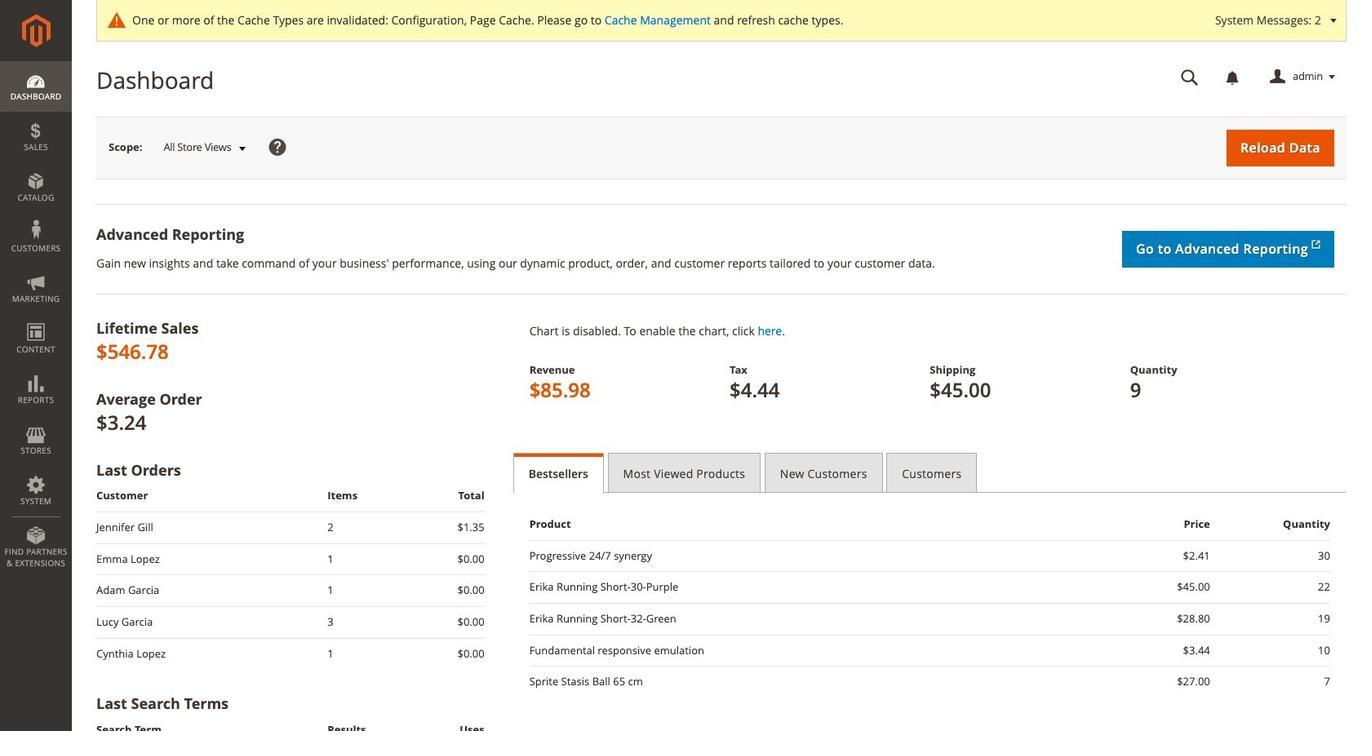 Task type: describe. For each thing, give the bounding box(es) containing it.
magento admin panel image
[[22, 14, 50, 47]]



Task type: locate. For each thing, give the bounding box(es) containing it.
menu bar
[[0, 61, 72, 577]]

None text field
[[1170, 63, 1211, 91]]

tab list
[[513, 453, 1347, 493]]



Task type: vqa. For each thing, say whether or not it's contained in the screenshot.
right To text field
no



